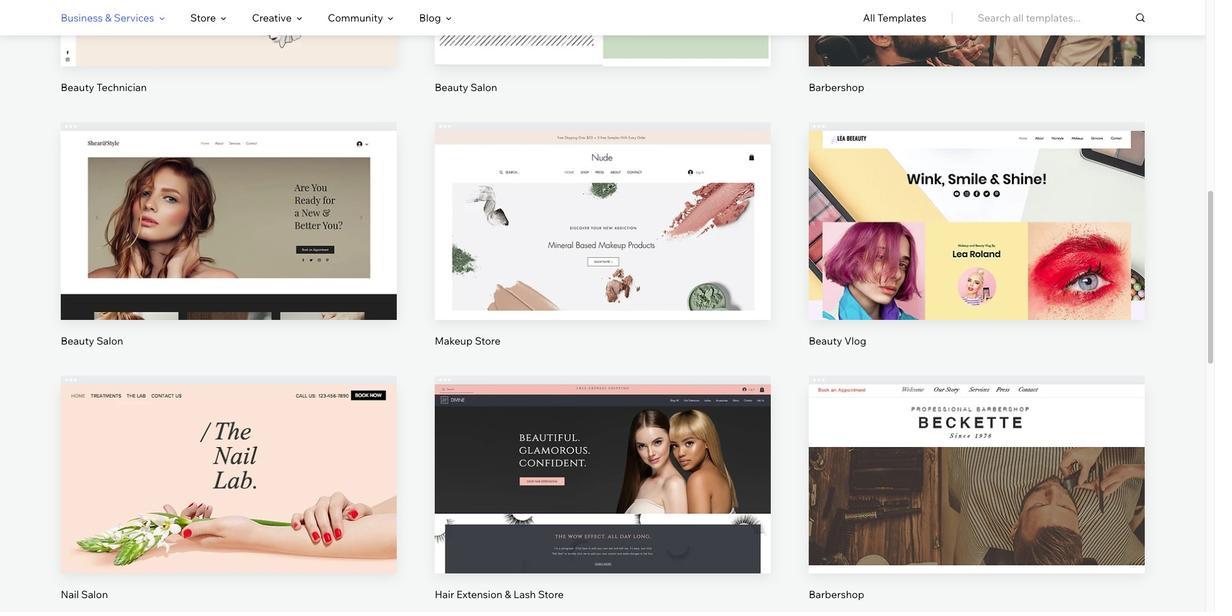 Task type: vqa. For each thing, say whether or not it's contained in the screenshot.
Edit button for Nail Salon
yes



Task type: describe. For each thing, give the bounding box(es) containing it.
1 horizontal spatial beauty & hair website templates - beauty salon image
[[435, 0, 771, 67]]

view button for nail salon
[[199, 488, 259, 519]]

beauty salon group containing edit
[[61, 122, 397, 348]]

beauty & hair website templates - beauty technician image
[[61, 0, 397, 67]]

view button for beauty salon
[[199, 235, 259, 265]]

& inside categories by subject element
[[105, 11, 112, 24]]

beauty technician
[[61, 81, 147, 94]]

nail salon group
[[61, 376, 397, 602]]

beauty for beauty salon group containing edit
[[61, 335, 94, 348]]

beauty & hair website templates - hair extension & lash store image
[[435, 385, 771, 574]]

beauty salon for beauty salon group containing beauty salon
[[435, 81, 497, 94]]

edit for makeup store
[[594, 201, 613, 213]]

2 beauty & hair website templates - barbershop image from the top
[[809, 385, 1145, 574]]

all
[[863, 11, 876, 24]]

barbershop group containing edit
[[809, 376, 1145, 602]]

store inside hair extension & lash store group
[[538, 589, 564, 601]]

nail
[[61, 589, 79, 601]]

1 beauty & hair website templates - barbershop image from the top
[[809, 0, 1145, 67]]

1 vertical spatial beauty & hair website templates - beauty salon image
[[61, 131, 397, 320]]

edit button for hair extension & lash store
[[573, 445, 633, 476]]

salon for beauty salon group containing beauty salon
[[471, 81, 497, 94]]

Search search field
[[978, 0, 1145, 35]]

beauty for beauty technician group in the top left of the page
[[61, 81, 94, 94]]

beauty salon group containing beauty salon
[[435, 0, 771, 95]]

beauty salon for beauty salon group containing edit
[[61, 335, 123, 348]]

edit button for beauty vlog
[[947, 192, 1007, 222]]

all templates
[[863, 11, 927, 24]]

view button for beauty vlog
[[947, 235, 1007, 265]]

edit button for makeup store
[[573, 192, 633, 222]]

community
[[328, 11, 383, 24]]

hair
[[435, 589, 454, 601]]

hair extension & lash store
[[435, 589, 564, 601]]

& inside group
[[505, 589, 512, 601]]

hair extension & lash store group
[[435, 376, 771, 602]]

view button for barbershop
[[947, 488, 1007, 519]]

salon for nail salon group
[[81, 589, 108, 601]]

edit for beauty salon
[[219, 201, 238, 213]]

beauty for beauty vlog group
[[809, 335, 843, 348]]

edit for nail salon
[[219, 454, 238, 467]]



Task type: locate. For each thing, give the bounding box(es) containing it.
templates
[[878, 11, 927, 24]]

barbershop group containing barbershop
[[809, 0, 1145, 95]]

1 barbershop group from the top
[[809, 0, 1145, 95]]

salon inside group
[[81, 589, 108, 601]]

edit button inside beauty salon group
[[199, 192, 259, 222]]

edit for barbershop
[[968, 454, 987, 467]]

1 horizontal spatial store
[[475, 335, 501, 348]]

1 vertical spatial store
[[475, 335, 501, 348]]

beauty & hair website templates - makeup store image
[[435, 131, 771, 320]]

1 horizontal spatial &
[[505, 589, 512, 601]]

edit inside hair extension & lash store group
[[594, 454, 613, 467]]

2 horizontal spatial store
[[538, 589, 564, 601]]

view button for makeup store
[[573, 235, 633, 265]]

0 vertical spatial beauty salon group
[[435, 0, 771, 95]]

beauty inside beauty vlog group
[[809, 335, 843, 348]]

1 vertical spatial beauty salon group
[[61, 122, 397, 348]]

makeup store group
[[435, 122, 771, 348]]

2 vertical spatial salon
[[81, 589, 108, 601]]

view inside makeup store group
[[591, 244, 615, 256]]

0 vertical spatial store
[[190, 11, 216, 24]]

makeup
[[435, 335, 473, 348]]

1 vertical spatial beauty & hair website templates - barbershop image
[[809, 385, 1145, 574]]

beauty & hair website templates - barbershop image
[[809, 0, 1145, 67], [809, 385, 1145, 574]]

view button inside barbershop group
[[947, 488, 1007, 519]]

beauty inside beauty technician group
[[61, 81, 94, 94]]

view for beauty salon
[[217, 244, 241, 256]]

2 barbershop from the top
[[809, 589, 865, 601]]

0 horizontal spatial beauty salon group
[[61, 122, 397, 348]]

1 vertical spatial beauty salon
[[61, 335, 123, 348]]

1 horizontal spatial beauty salon
[[435, 81, 497, 94]]

blog
[[419, 11, 441, 24]]

barbershop
[[809, 81, 865, 94], [809, 589, 865, 601]]

edit for hair extension & lash store
[[594, 454, 613, 467]]

edit button for beauty salon
[[199, 192, 259, 222]]

edit button for barbershop
[[947, 445, 1007, 476]]

categories. use the left and right arrow keys to navigate the menu element
[[0, 0, 1206, 35]]

categories by subject element
[[61, 1, 452, 35]]

beauty & hair website templates - beauty vlog image
[[809, 131, 1145, 320]]

view button for hair extension & lash store
[[573, 488, 633, 519]]

edit inside beauty vlog group
[[968, 201, 987, 213]]

view inside beauty salon group
[[217, 244, 241, 256]]

beauty
[[61, 81, 94, 94], [435, 81, 468, 94], [61, 335, 94, 348], [809, 335, 843, 348]]

beauty vlog group
[[809, 122, 1145, 348]]

view for nail salon
[[217, 497, 241, 510]]

view button inside hair extension & lash store group
[[573, 488, 633, 519]]

beauty salon
[[435, 81, 497, 94], [61, 335, 123, 348]]

view button inside beauty salon group
[[199, 235, 259, 265]]

2 vertical spatial store
[[538, 589, 564, 601]]

edit button inside beauty vlog group
[[947, 192, 1007, 222]]

edit button inside makeup store group
[[573, 192, 633, 222]]

salon for beauty salon group containing edit
[[96, 335, 123, 348]]

beauty & hair website templates - beauty salon image
[[435, 0, 771, 67], [61, 131, 397, 320]]

salon
[[471, 81, 497, 94], [96, 335, 123, 348], [81, 589, 108, 601]]

0 horizontal spatial beauty salon
[[61, 335, 123, 348]]

0 horizontal spatial beauty & hair website templates - beauty salon image
[[61, 131, 397, 320]]

view
[[217, 244, 241, 256], [591, 244, 615, 256], [966, 244, 989, 256], [217, 497, 241, 510], [591, 497, 615, 510], [966, 497, 989, 510]]

beauty technician group
[[61, 0, 397, 95]]

& left lash
[[505, 589, 512, 601]]

view button inside makeup store group
[[573, 235, 633, 265]]

0 horizontal spatial store
[[190, 11, 216, 24]]

1 horizontal spatial beauty salon group
[[435, 0, 771, 95]]

services
[[114, 11, 154, 24]]

lash
[[514, 589, 536, 601]]

& left services
[[105, 11, 112, 24]]

view button inside nail salon group
[[199, 488, 259, 519]]

edit inside nail salon group
[[219, 454, 238, 467]]

edit button
[[199, 192, 259, 222], [573, 192, 633, 222], [947, 192, 1007, 222], [199, 445, 259, 476], [573, 445, 633, 476], [947, 445, 1007, 476]]

None search field
[[978, 0, 1145, 35]]

view inside nail salon group
[[217, 497, 241, 510]]

creative
[[252, 11, 292, 24]]

view button
[[199, 235, 259, 265], [573, 235, 633, 265], [947, 235, 1007, 265], [199, 488, 259, 519], [573, 488, 633, 519], [947, 488, 1007, 519]]

view button inside beauty vlog group
[[947, 235, 1007, 265]]

store inside categories by subject element
[[190, 11, 216, 24]]

all templates link
[[863, 1, 927, 35]]

beauty vlog
[[809, 335, 867, 348]]

extension
[[457, 589, 503, 601]]

0 vertical spatial beauty & hair website templates - barbershop image
[[809, 0, 1145, 67]]

1 vertical spatial &
[[505, 589, 512, 601]]

edit button inside barbershop group
[[947, 445, 1007, 476]]

2 barbershop group from the top
[[809, 376, 1145, 602]]

beauty salon group
[[435, 0, 771, 95], [61, 122, 397, 348]]

edit inside beauty salon group
[[219, 201, 238, 213]]

0 vertical spatial beauty salon
[[435, 81, 497, 94]]

edit inside makeup store group
[[594, 201, 613, 213]]

0 vertical spatial &
[[105, 11, 112, 24]]

business & services
[[61, 11, 154, 24]]

store
[[190, 11, 216, 24], [475, 335, 501, 348], [538, 589, 564, 601]]

1 barbershop from the top
[[809, 81, 865, 94]]

0 vertical spatial salon
[[471, 81, 497, 94]]

store inside makeup store group
[[475, 335, 501, 348]]

vlog
[[845, 335, 867, 348]]

technician
[[96, 81, 147, 94]]

edit for beauty vlog
[[968, 201, 987, 213]]

edit button inside hair extension & lash store group
[[573, 445, 633, 476]]

beauty for beauty salon group containing beauty salon
[[435, 81, 468, 94]]

view for hair extension & lash store
[[591, 497, 615, 510]]

0 vertical spatial beauty & hair website templates - beauty salon image
[[435, 0, 771, 67]]

view inside hair extension & lash store group
[[591, 497, 615, 510]]

0 vertical spatial barbershop group
[[809, 0, 1145, 95]]

view for beauty vlog
[[966, 244, 989, 256]]

1 vertical spatial barbershop group
[[809, 376, 1145, 602]]

1 vertical spatial salon
[[96, 335, 123, 348]]

makeup store
[[435, 335, 501, 348]]

view for barbershop
[[966, 497, 989, 510]]

business
[[61, 11, 103, 24]]

view for makeup store
[[591, 244, 615, 256]]

&
[[105, 11, 112, 24], [505, 589, 512, 601]]

edit button for nail salon
[[199, 445, 259, 476]]

nail salon
[[61, 589, 108, 601]]

edit button inside nail salon group
[[199, 445, 259, 476]]

view inside barbershop group
[[966, 497, 989, 510]]

1 vertical spatial barbershop
[[809, 589, 865, 601]]

0 vertical spatial barbershop
[[809, 81, 865, 94]]

edit
[[219, 201, 238, 213], [594, 201, 613, 213], [968, 201, 987, 213], [219, 454, 238, 467], [594, 454, 613, 467], [968, 454, 987, 467]]

0 horizontal spatial &
[[105, 11, 112, 24]]

view inside beauty vlog group
[[966, 244, 989, 256]]

barbershop group
[[809, 0, 1145, 95], [809, 376, 1145, 602]]

beauty & hair website templates - nail salon image
[[61, 385, 397, 574]]



